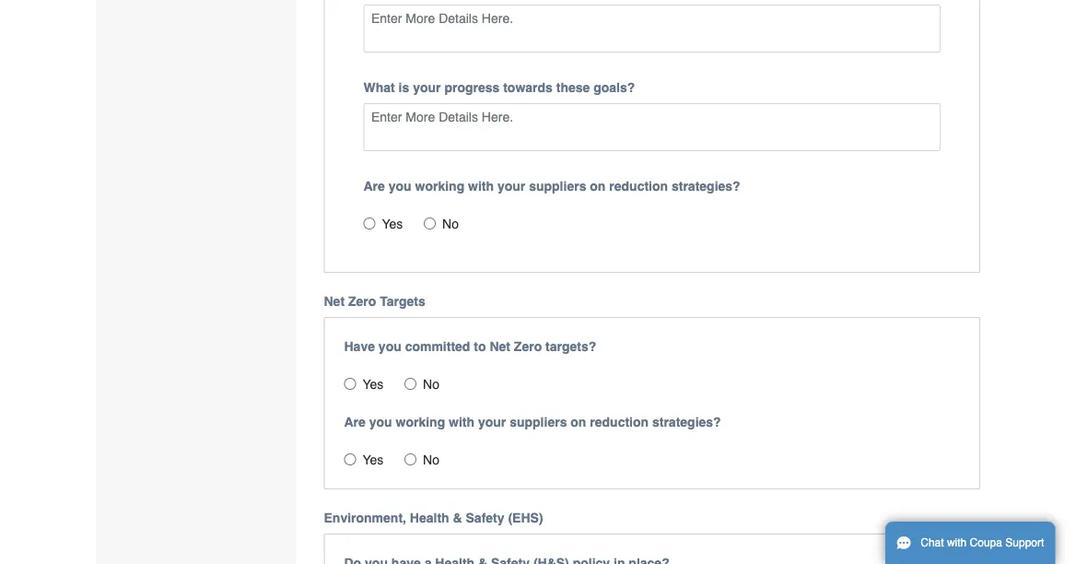 Task type: vqa. For each thing, say whether or not it's contained in the screenshot.
'Support'
yes



Task type: describe. For each thing, give the bounding box(es) containing it.
0 vertical spatial you
[[389, 179, 412, 193]]

committed
[[405, 339, 470, 354]]

2 vertical spatial no
[[423, 452, 440, 467]]

1 vertical spatial suppliers
[[510, 415, 567, 429]]

have you committed to net zero targets?
[[344, 339, 597, 354]]

what
[[364, 80, 395, 95]]

safety
[[466, 510, 505, 525]]

0 vertical spatial are you working with your suppliers on reduction strategies?
[[364, 179, 741, 193]]

targets?
[[546, 339, 597, 354]]

0 vertical spatial strategies?
[[672, 179, 741, 193]]

0 vertical spatial working
[[415, 179, 465, 193]]

have
[[344, 339, 375, 354]]

net zero targets
[[324, 294, 426, 309]]

1 vertical spatial working
[[396, 415, 445, 429]]

support
[[1006, 536, 1045, 549]]

What is your progress towards these goals? text field
[[364, 103, 941, 151]]

health
[[410, 510, 449, 525]]

0 vertical spatial your
[[413, 80, 441, 95]]

&
[[453, 510, 462, 525]]

1 horizontal spatial on
[[590, 179, 606, 193]]

goals?
[[594, 80, 635, 95]]

0 horizontal spatial on
[[571, 415, 587, 429]]

1 vertical spatial are
[[344, 415, 366, 429]]

1 vertical spatial strategies?
[[652, 415, 721, 429]]

chat with coupa support
[[921, 536, 1045, 549]]

2 vertical spatial yes
[[363, 452, 384, 467]]

with inside 'chat with coupa support' button
[[947, 536, 967, 549]]

what is your progress towards these goals?
[[364, 80, 635, 95]]



Task type: locate. For each thing, give the bounding box(es) containing it.
zero left targets
[[348, 294, 376, 309]]

strategies?
[[672, 179, 741, 193], [652, 415, 721, 429]]

None radio
[[424, 217, 436, 229], [344, 378, 356, 390], [405, 378, 417, 390], [424, 217, 436, 229], [344, 378, 356, 390], [405, 378, 417, 390]]

1 vertical spatial with
[[449, 415, 475, 429]]

you
[[389, 179, 412, 193], [379, 339, 402, 354], [369, 415, 392, 429]]

are
[[364, 179, 385, 193], [344, 415, 366, 429]]

your
[[413, 80, 441, 95], [498, 179, 526, 193], [478, 415, 506, 429]]

1 vertical spatial your
[[498, 179, 526, 193]]

net right to
[[490, 339, 511, 354]]

yes down have
[[363, 377, 384, 391]]

1 vertical spatial are you working with your suppliers on reduction strategies?
[[344, 415, 721, 429]]

yes
[[382, 216, 403, 231], [363, 377, 384, 391], [363, 452, 384, 467]]

working
[[415, 179, 465, 193], [396, 415, 445, 429]]

yes up environment,
[[363, 452, 384, 467]]

(ehs)
[[508, 510, 543, 525]]

0 vertical spatial net
[[324, 294, 345, 309]]

environment,
[[324, 510, 406, 525]]

2 vertical spatial with
[[947, 536, 967, 549]]

zero left targets?
[[514, 339, 542, 354]]

reduction down targets?
[[590, 415, 649, 429]]

None radio
[[364, 217, 376, 229], [344, 453, 356, 465], [405, 453, 417, 465], [364, 217, 376, 229], [344, 453, 356, 465], [405, 453, 417, 465]]

with
[[468, 179, 494, 193], [449, 415, 475, 429], [947, 536, 967, 549]]

1 vertical spatial no
[[423, 377, 440, 391]]

on down what is your progress towards these goals? "text field"
[[590, 179, 606, 193]]

1 vertical spatial reduction
[[590, 415, 649, 429]]

0 vertical spatial reduction
[[609, 179, 668, 193]]

suppliers
[[529, 179, 587, 193], [510, 415, 567, 429]]

0 vertical spatial zero
[[348, 294, 376, 309]]

is
[[399, 80, 409, 95]]

net
[[324, 294, 345, 309], [490, 339, 511, 354]]

0 vertical spatial no
[[442, 216, 459, 231]]

yes up targets
[[382, 216, 403, 231]]

on
[[590, 179, 606, 193], [571, 415, 587, 429]]

0 horizontal spatial net
[[324, 294, 345, 309]]

net up have
[[324, 294, 345, 309]]

these
[[556, 80, 590, 95]]

coupa
[[970, 536, 1003, 549]]

0 vertical spatial on
[[590, 179, 606, 193]]

reduction
[[609, 179, 668, 193], [590, 415, 649, 429]]

0 horizontal spatial zero
[[348, 294, 376, 309]]

0 vertical spatial yes
[[382, 216, 403, 231]]

1 vertical spatial net
[[490, 339, 511, 354]]

reduction down what is your progress towards these goals? "text field"
[[609, 179, 668, 193]]

1 horizontal spatial net
[[490, 339, 511, 354]]

2 vertical spatial you
[[369, 415, 392, 429]]

on down targets?
[[571, 415, 587, 429]]

What targets have you set for Scope 3 emissions reductions? text field
[[364, 4, 941, 52]]

towards
[[503, 80, 553, 95]]

chat with coupa support button
[[886, 522, 1056, 564]]

0 vertical spatial with
[[468, 179, 494, 193]]

no
[[442, 216, 459, 231], [423, 377, 440, 391], [423, 452, 440, 467]]

progress
[[445, 80, 500, 95]]

1 vertical spatial on
[[571, 415, 587, 429]]

environment, health & safety (ehs)
[[324, 510, 543, 525]]

chat
[[921, 536, 944, 549]]

1 vertical spatial you
[[379, 339, 402, 354]]

to
[[474, 339, 486, 354]]

0 vertical spatial are
[[364, 179, 385, 193]]

1 horizontal spatial zero
[[514, 339, 542, 354]]

1 vertical spatial zero
[[514, 339, 542, 354]]

targets
[[380, 294, 426, 309]]

zero
[[348, 294, 376, 309], [514, 339, 542, 354]]

are you working with your suppliers on reduction strategies?
[[364, 179, 741, 193], [344, 415, 721, 429]]

0 vertical spatial suppliers
[[529, 179, 587, 193]]

2 vertical spatial your
[[478, 415, 506, 429]]

1 vertical spatial yes
[[363, 377, 384, 391]]



